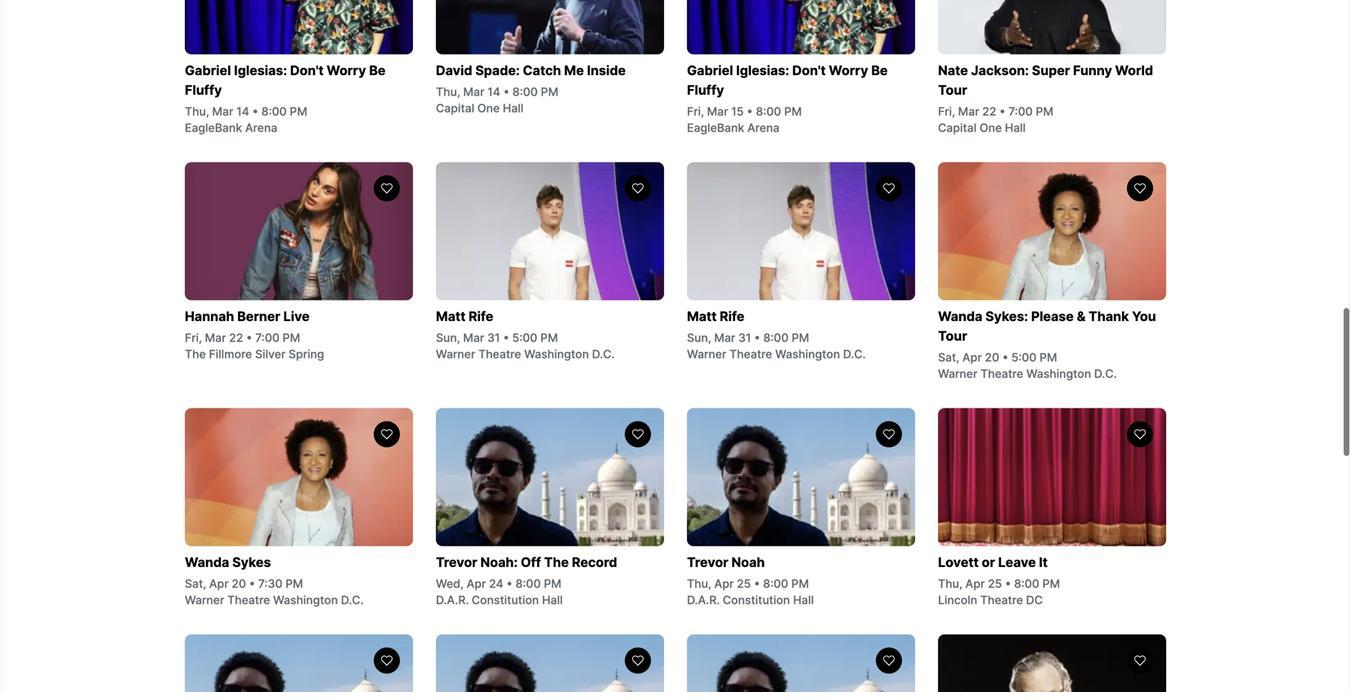 Task type: locate. For each thing, give the bounding box(es) containing it.
31
[[487, 331, 500, 345], [739, 331, 751, 345]]

7:00 down jackson:
[[1009, 105, 1033, 119]]

theatre for matt rife sun, mar 31 • 5:00 pm warner theatre washington d.c.
[[478, 348, 521, 362]]

eaglebank
[[185, 121, 242, 135], [687, 121, 744, 135]]

1 25 from the left
[[737, 577, 751, 591]]

the right off
[[544, 555, 569, 571]]

arena inside gabriel iglesias: don't worry be fluffy thu, mar 14 • 8:00 pm eaglebank arena
[[245, 121, 277, 135]]

mar inside gabriel iglesias: don't worry be fluffy thu, mar 14 • 8:00 pm eaglebank arena
[[212, 105, 233, 119]]

be for gabriel iglesias: don't worry be fluffy thu, mar 14 • 8:00 pm eaglebank arena
[[369, 63, 386, 79]]

eaglebank inside gabriel iglesias: don't worry be fluffy thu, mar 14 • 8:00 pm eaglebank arena
[[185, 121, 242, 135]]

iglesias:
[[234, 63, 287, 79], [736, 63, 789, 79]]

arena
[[245, 121, 277, 135], [747, 121, 780, 135]]

0 horizontal spatial the
[[185, 348, 206, 362]]

1 rife from the left
[[469, 309, 494, 325]]

2 31 from the left
[[739, 331, 751, 345]]

trevor for trevor noah
[[687, 555, 729, 571]]

2 don't from the left
[[792, 63, 826, 79]]

2 fluffy from the left
[[687, 82, 724, 98]]

1 vertical spatial one
[[980, 121, 1002, 135]]

matt rife sun, mar 31 • 8:00 pm warner theatre washington d.c.
[[687, 309, 866, 362]]

1 horizontal spatial fri,
[[687, 105, 704, 119]]

washington inside matt rife sun, mar 31 • 5:00 pm warner theatre washington d.c.
[[524, 348, 589, 362]]

22 inside hannah berner live fri, mar 22 • 7:00 pm the fillmore silver spring
[[229, 331, 243, 345]]

theatre
[[478, 348, 521, 362], [730, 348, 772, 362], [981, 367, 1023, 381], [227, 594, 270, 608], [980, 594, 1023, 608]]

22 down jackson:
[[983, 105, 997, 119]]

matt inside matt rife sun, mar 31 • 5:00 pm warner theatre washington d.c.
[[436, 309, 466, 325]]

1 31 from the left
[[487, 331, 500, 345]]

0 horizontal spatial fluffy
[[185, 82, 222, 98]]

• inside hannah berner live fri, mar 22 • 7:00 pm the fillmore silver spring
[[246, 331, 252, 345]]

1 vertical spatial 5:00
[[1012, 351, 1037, 365]]

theatre inside lovett or leave it thu, apr 25 • 8:00 pm lincoln theatre dc
[[980, 594, 1023, 608]]

one
[[477, 101, 500, 115], [980, 121, 1002, 135]]

don't for gabriel iglesias: don't worry be fluffy thu, mar 14 • 8:00 pm eaglebank arena
[[290, 63, 324, 79]]

2 horizontal spatial fri,
[[938, 105, 955, 119]]

sun, for matt rife sun, mar 31 • 5:00 pm warner theatre washington d.c.
[[436, 331, 460, 345]]

7:00 up silver at the left of the page
[[255, 331, 280, 345]]

2 gabriel from the left
[[687, 63, 733, 79]]

be for gabriel iglesias: don't worry be fluffy fri, mar 15 • 8:00 pm eaglebank arena
[[871, 63, 888, 79]]

thank
[[1089, 309, 1129, 325]]

mar inside hannah berner live fri, mar 22 • 7:00 pm the fillmore silver spring
[[205, 331, 226, 345]]

0 vertical spatial the
[[185, 348, 206, 362]]

20
[[985, 351, 999, 365], [232, 577, 246, 591]]

1 be from the left
[[369, 63, 386, 79]]

wanda left sykes
[[185, 555, 229, 571]]

sun, inside matt rife sun, mar 31 • 5:00 pm warner theatre washington d.c.
[[436, 331, 460, 345]]

trevor up wed, in the left bottom of the page
[[436, 555, 477, 571]]

constitution
[[472, 594, 539, 608], [723, 594, 790, 608]]

0 horizontal spatial sun,
[[436, 331, 460, 345]]

1 vertical spatial capital
[[938, 121, 977, 135]]

mar
[[463, 85, 485, 99], [212, 105, 233, 119], [707, 105, 728, 119], [958, 105, 979, 119], [205, 331, 226, 345], [463, 331, 484, 345], [714, 331, 736, 345]]

d.a.r. inside trevor noah: off the record wed, apr 24 • 8:00 pm d.a.r. constitution hall
[[436, 594, 469, 608]]

2 matt from the left
[[687, 309, 717, 325]]

be left david
[[369, 63, 386, 79]]

sun, for matt rife sun, mar 31 • 8:00 pm warner theatre washington d.c.
[[687, 331, 711, 345]]

thu, inside gabriel iglesias: don't worry be fluffy thu, mar 14 • 8:00 pm eaglebank arena
[[185, 105, 209, 119]]

eaglebank for gabriel iglesias: don't worry be fluffy thu, mar 14 • 8:00 pm eaglebank arena
[[185, 121, 242, 135]]

1 horizontal spatial rife
[[720, 309, 745, 325]]

0 horizontal spatial fri,
[[185, 331, 202, 345]]

don't
[[290, 63, 324, 79], [792, 63, 826, 79]]

don't inside gabriel iglesias: don't worry be fluffy thu, mar 14 • 8:00 pm eaglebank arena
[[290, 63, 324, 79]]

0 horizontal spatial constitution
[[472, 594, 539, 608]]

0 horizontal spatial matt
[[436, 309, 466, 325]]

• inside the wanda sykes: please & thank you tour sat, apr 20 • 5:00 pm warner theatre washington d.c.
[[1003, 351, 1009, 365]]

24
[[489, 577, 504, 591]]

22 inside nate jackson: super funny world tour fri, mar 22 • 7:00 pm capital one hall
[[983, 105, 997, 119]]

1 tour from the top
[[938, 82, 967, 98]]

gabriel iglesias: don't worry be fluffy thu, mar 14 • 8:00 pm eaglebank arena
[[185, 63, 386, 135]]

rife for matt rife sun, mar 31 • 5:00 pm warner theatre washington d.c.
[[469, 309, 494, 325]]

trevor
[[436, 555, 477, 571], [687, 555, 729, 571]]

25 down noah
[[737, 577, 751, 591]]

arena for gabriel iglesias: don't worry be fluffy fri, mar 15 • 8:00 pm eaglebank arena
[[747, 121, 780, 135]]

rife inside matt rife sun, mar 31 • 8:00 pm warner theatre washington d.c.
[[720, 309, 745, 325]]

2 be from the left
[[871, 63, 888, 79]]

1 vertical spatial wanda
[[185, 555, 229, 571]]

gabriel
[[185, 63, 231, 79], [687, 63, 733, 79]]

2 25 from the left
[[988, 577, 1002, 591]]

gabriel inside gabriel iglesias: don't worry be fluffy fri, mar 15 • 8:00 pm eaglebank arena
[[687, 63, 733, 79]]

1 gabriel from the left
[[185, 63, 231, 79]]

constitution down noah
[[723, 594, 790, 608]]

20 down sykes
[[232, 577, 246, 591]]

pm
[[541, 85, 558, 99], [290, 105, 307, 119], [784, 105, 802, 119], [1036, 105, 1054, 119], [283, 331, 300, 345], [541, 331, 558, 345], [792, 331, 809, 345], [1040, 351, 1057, 365], [286, 577, 303, 591], [544, 577, 562, 591], [792, 577, 809, 591], [1043, 577, 1060, 591]]

2 worry from the left
[[829, 63, 868, 79]]

arena inside gabriel iglesias: don't worry be fluffy fri, mar 15 • 8:00 pm eaglebank arena
[[747, 121, 780, 135]]

d.c. inside matt rife sun, mar 31 • 8:00 pm warner theatre washington d.c.
[[843, 348, 866, 362]]

0 vertical spatial sat,
[[938, 351, 960, 365]]

1 horizontal spatial 22
[[983, 105, 997, 119]]

be inside gabriel iglesias: don't worry be fluffy fri, mar 15 • 8:00 pm eaglebank arena
[[871, 63, 888, 79]]

1 horizontal spatial wanda
[[938, 309, 983, 325]]

fri, down hannah
[[185, 331, 202, 345]]

capital inside david spade: catch me inside thu, mar 14 • 8:00 pm capital one hall
[[436, 101, 474, 115]]

0 vertical spatial 14
[[488, 85, 500, 99]]

0 horizontal spatial gabriel
[[185, 63, 231, 79]]

1 worry from the left
[[327, 63, 366, 79]]

0 horizontal spatial 20
[[232, 577, 246, 591]]

0 horizontal spatial don't
[[290, 63, 324, 79]]

tour inside the wanda sykes: please & thank you tour sat, apr 20 • 5:00 pm warner theatre washington d.c.
[[938, 328, 967, 344]]

fluffy
[[185, 82, 222, 98], [687, 82, 724, 98]]

0 vertical spatial one
[[477, 101, 500, 115]]

constitution down 24
[[472, 594, 539, 608]]

0 horizontal spatial sat,
[[185, 577, 206, 591]]

1 fluffy from the left
[[185, 82, 222, 98]]

lovett
[[938, 555, 979, 571]]

1 horizontal spatial constitution
[[723, 594, 790, 608]]

sat,
[[938, 351, 960, 365], [185, 577, 206, 591]]

one inside david spade: catch me inside thu, mar 14 • 8:00 pm capital one hall
[[477, 101, 500, 115]]

worry inside gabriel iglesias: don't worry be fluffy thu, mar 14 • 8:00 pm eaglebank arena
[[327, 63, 366, 79]]

1 horizontal spatial 5:00
[[1012, 351, 1037, 365]]

wanda inside the wanda sykes: please & thank you tour sat, apr 20 • 5:00 pm warner theatre washington d.c.
[[938, 309, 983, 325]]

thu,
[[436, 85, 460, 99], [185, 105, 209, 119], [687, 577, 711, 591], [938, 577, 963, 591]]

0 horizontal spatial trevor
[[436, 555, 477, 571]]

wed,
[[436, 577, 464, 591]]

gabriel iglesias: don't worry be fluffy fri, mar 15 • 8:00 pm eaglebank arena
[[687, 63, 888, 135]]

1 horizontal spatial capital
[[938, 121, 977, 135]]

1 horizontal spatial 14
[[488, 85, 500, 99]]

d.a.r.
[[436, 594, 469, 608], [687, 594, 720, 608]]

hall inside trevor noah: off the record wed, apr 24 • 8:00 pm d.a.r. constitution hall
[[542, 594, 563, 608]]

0 vertical spatial 20
[[985, 351, 999, 365]]

0 vertical spatial 22
[[983, 105, 997, 119]]

worry
[[327, 63, 366, 79], [829, 63, 868, 79]]

22 up fillmore
[[229, 331, 243, 345]]

1 horizontal spatial sat,
[[938, 351, 960, 365]]

0 horizontal spatial wanda
[[185, 555, 229, 571]]

1 horizontal spatial worry
[[829, 63, 868, 79]]

fluffy inside gabriel iglesias: don't worry be fluffy thu, mar 14 • 8:00 pm eaglebank arena
[[185, 82, 222, 98]]

capital down david
[[436, 101, 474, 115]]

capital down nate
[[938, 121, 977, 135]]

washington inside wanda sykes sat, apr 20 • 7:30 pm warner theatre washington d.c.
[[273, 594, 338, 608]]

1 vertical spatial 14
[[236, 105, 249, 119]]

the left fillmore
[[185, 348, 206, 362]]

d.a.r. inside "trevor noah thu, apr 25 • 8:00 pm d.a.r. constitution hall"
[[687, 594, 720, 608]]

• inside lovett or leave it thu, apr 25 • 8:00 pm lincoln theatre dc
[[1005, 577, 1011, 591]]

0 horizontal spatial 31
[[487, 331, 500, 345]]

eaglebank inside gabriel iglesias: don't worry be fluffy fri, mar 15 • 8:00 pm eaglebank arena
[[687, 121, 744, 135]]

sun,
[[436, 331, 460, 345], [687, 331, 711, 345]]

2 d.a.r. from the left
[[687, 594, 720, 608]]

1 vertical spatial tour
[[938, 328, 967, 344]]

tour
[[938, 82, 967, 98], [938, 328, 967, 344]]

1 horizontal spatial d.a.r.
[[687, 594, 720, 608]]

7:00
[[1009, 105, 1033, 119], [255, 331, 280, 345]]

live
[[283, 309, 310, 325]]

1 horizontal spatial fluffy
[[687, 82, 724, 98]]

0 vertical spatial capital
[[436, 101, 474, 115]]

fri, for nate jackson: super funny world tour
[[938, 105, 955, 119]]

worry for gabriel iglesias: don't worry be fluffy thu, mar 14 • 8:00 pm eaglebank arena
[[327, 63, 366, 79]]

apr inside trevor noah: off the record wed, apr 24 • 8:00 pm d.a.r. constitution hall
[[467, 577, 486, 591]]

apr
[[963, 351, 982, 365], [209, 577, 229, 591], [467, 577, 486, 591], [714, 577, 734, 591], [966, 577, 985, 591]]

1 vertical spatial sat,
[[185, 577, 206, 591]]

1 horizontal spatial eaglebank
[[687, 121, 744, 135]]

constitution inside trevor noah: off the record wed, apr 24 • 8:00 pm d.a.r. constitution hall
[[472, 594, 539, 608]]

0 horizontal spatial worry
[[327, 63, 366, 79]]

capital
[[436, 101, 474, 115], [938, 121, 977, 135]]

0 vertical spatial 5:00
[[512, 331, 537, 345]]

be left nate
[[871, 63, 888, 79]]

rife for matt rife sun, mar 31 • 8:00 pm warner theatre washington d.c.
[[720, 309, 745, 325]]

0 horizontal spatial 7:00
[[255, 331, 280, 345]]

0 horizontal spatial 25
[[737, 577, 751, 591]]

d.c. inside matt rife sun, mar 31 • 5:00 pm warner theatre washington d.c.
[[592, 348, 615, 362]]

d.c. inside the wanda sykes: please & thank you tour sat, apr 20 • 5:00 pm warner theatre washington d.c.
[[1094, 367, 1117, 381]]

1 vertical spatial 22
[[229, 331, 243, 345]]

1 trevor from the left
[[436, 555, 477, 571]]

8:00 inside "trevor noah thu, apr 25 • 8:00 pm d.a.r. constitution hall"
[[763, 577, 788, 591]]

0 horizontal spatial 22
[[229, 331, 243, 345]]

mar inside david spade: catch me inside thu, mar 14 • 8:00 pm capital one hall
[[463, 85, 485, 99]]

15
[[731, 105, 744, 119]]

fri, left 15
[[687, 105, 704, 119]]

warner inside wanda sykes sat, apr 20 • 7:30 pm warner theatre washington d.c.
[[185, 594, 224, 608]]

1 vertical spatial 20
[[232, 577, 246, 591]]

1 eaglebank from the left
[[185, 121, 242, 135]]

mar inside nate jackson: super funny world tour fri, mar 22 • 7:00 pm capital one hall
[[958, 105, 979, 119]]

iglesias: inside gabriel iglesias: don't worry be fluffy thu, mar 14 • 8:00 pm eaglebank arena
[[234, 63, 287, 79]]

washington for matt rife sun, mar 31 • 5:00 pm warner theatre washington d.c.
[[524, 348, 589, 362]]

1 horizontal spatial the
[[544, 555, 569, 571]]

1 horizontal spatial 20
[[985, 351, 999, 365]]

1 matt from the left
[[436, 309, 466, 325]]

1 horizontal spatial arena
[[747, 121, 780, 135]]

1 d.a.r. from the left
[[436, 594, 469, 608]]

one down 'spade:'
[[477, 101, 500, 115]]

rife inside matt rife sun, mar 31 • 5:00 pm warner theatre washington d.c.
[[469, 309, 494, 325]]

22
[[983, 105, 997, 119], [229, 331, 243, 345]]

or
[[982, 555, 995, 571]]

2 sun, from the left
[[687, 331, 711, 345]]

2 eaglebank from the left
[[687, 121, 744, 135]]

0 horizontal spatial one
[[477, 101, 500, 115]]

1 horizontal spatial 7:00
[[1009, 105, 1033, 119]]

iglesias: inside gabriel iglesias: don't worry be fluffy fri, mar 15 • 8:00 pm eaglebank arena
[[736, 63, 789, 79]]

hannah
[[185, 309, 234, 325]]

inside
[[587, 63, 626, 79]]

20 inside the wanda sykes: please & thank you tour sat, apr 20 • 5:00 pm warner theatre washington d.c.
[[985, 351, 999, 365]]

20 inside wanda sykes sat, apr 20 • 7:30 pm warner theatre washington d.c.
[[232, 577, 246, 591]]

2 trevor from the left
[[687, 555, 729, 571]]

1 horizontal spatial be
[[871, 63, 888, 79]]

the
[[185, 348, 206, 362], [544, 555, 569, 571]]

0 horizontal spatial d.a.r.
[[436, 594, 469, 608]]

hall
[[503, 101, 524, 115], [1005, 121, 1026, 135], [542, 594, 563, 608], [793, 594, 814, 608]]

2 iglesias: from the left
[[736, 63, 789, 79]]

pm inside gabriel iglesias: don't worry be fluffy thu, mar 14 • 8:00 pm eaglebank arena
[[290, 105, 307, 119]]

1 don't from the left
[[290, 63, 324, 79]]

0 horizontal spatial arena
[[245, 121, 277, 135]]

be
[[369, 63, 386, 79], [871, 63, 888, 79]]

iglesias: for gabriel iglesias: don't worry be fluffy thu, mar 14 • 8:00 pm eaglebank arena
[[234, 63, 287, 79]]

theatre inside matt rife sun, mar 31 • 5:00 pm warner theatre washington d.c.
[[478, 348, 521, 362]]

5:00
[[512, 331, 537, 345], [1012, 351, 1037, 365]]

2 arena from the left
[[747, 121, 780, 135]]

trevor inside "trevor noah thu, apr 25 • 8:00 pm d.a.r. constitution hall"
[[687, 555, 729, 571]]

wanda for wanda sykes: please & thank you tour
[[938, 309, 983, 325]]

matt inside matt rife sun, mar 31 • 8:00 pm warner theatre washington d.c.
[[687, 309, 717, 325]]

warner inside matt rife sun, mar 31 • 8:00 pm warner theatre washington d.c.
[[687, 348, 727, 362]]

1 horizontal spatial one
[[980, 121, 1002, 135]]

trevor left noah
[[687, 555, 729, 571]]

1 horizontal spatial matt
[[687, 309, 717, 325]]

don't inside gabriel iglesias: don't worry be fluffy fri, mar 15 • 8:00 pm eaglebank arena
[[792, 63, 826, 79]]

14
[[488, 85, 500, 99], [236, 105, 249, 119]]

fri, down nate
[[938, 105, 955, 119]]

d.c. for matt rife sun, mar 31 • 8:00 pm warner theatre washington d.c.
[[843, 348, 866, 362]]

apr inside lovett or leave it thu, apr 25 • 8:00 pm lincoln theatre dc
[[966, 577, 985, 591]]

theatre for wanda sykes sat, apr 20 • 7:30 pm warner theatre washington d.c.
[[227, 594, 270, 608]]

d.c.
[[592, 348, 615, 362], [843, 348, 866, 362], [1094, 367, 1117, 381], [341, 594, 364, 608]]

fri,
[[687, 105, 704, 119], [938, 105, 955, 119], [185, 331, 202, 345]]

theatre inside wanda sykes sat, apr 20 • 7:30 pm warner theatre washington d.c.
[[227, 594, 270, 608]]

warner for matt rife sun, mar 31 • 8:00 pm warner theatre washington d.c.
[[687, 348, 727, 362]]

0 horizontal spatial eaglebank
[[185, 121, 242, 135]]

apr inside "trevor noah thu, apr 25 • 8:00 pm d.a.r. constitution hall"
[[714, 577, 734, 591]]

leave
[[998, 555, 1036, 571]]

1 iglesias: from the left
[[234, 63, 287, 79]]

hall inside nate jackson: super funny world tour fri, mar 22 • 7:00 pm capital one hall
[[1005, 121, 1026, 135]]

0 horizontal spatial be
[[369, 63, 386, 79]]

thu, inside "trevor noah thu, apr 25 • 8:00 pm d.a.r. constitution hall"
[[687, 577, 711, 591]]

hannah berner live fri, mar 22 • 7:00 pm the fillmore silver spring
[[185, 309, 324, 362]]

14 inside gabriel iglesias: don't worry be fluffy thu, mar 14 • 8:00 pm eaglebank arena
[[236, 105, 249, 119]]

20 down 'sykes:'
[[985, 351, 999, 365]]

1 horizontal spatial iglesias:
[[736, 63, 789, 79]]

d.c. inside wanda sykes sat, apr 20 • 7:30 pm warner theatre washington d.c.
[[341, 594, 364, 608]]

0 horizontal spatial capital
[[436, 101, 474, 115]]

1 horizontal spatial sun,
[[687, 331, 711, 345]]

washington
[[524, 348, 589, 362], [775, 348, 840, 362], [1027, 367, 1091, 381], [273, 594, 338, 608]]

please
[[1031, 309, 1074, 325]]

•
[[503, 85, 510, 99], [252, 105, 258, 119], [747, 105, 753, 119], [1000, 105, 1006, 119], [246, 331, 252, 345], [503, 331, 509, 345], [754, 331, 760, 345], [1003, 351, 1009, 365], [249, 577, 255, 591], [507, 577, 513, 591], [754, 577, 760, 591], [1005, 577, 1011, 591]]

• inside matt rife sun, mar 31 • 8:00 pm warner theatre washington d.c.
[[754, 331, 760, 345]]

1 sun, from the left
[[436, 331, 460, 345]]

1 horizontal spatial 31
[[739, 331, 751, 345]]

be inside gabriel iglesias: don't worry be fluffy thu, mar 14 • 8:00 pm eaglebank arena
[[369, 63, 386, 79]]

matt
[[436, 309, 466, 325], [687, 309, 717, 325]]

1 constitution from the left
[[472, 594, 539, 608]]

7:00 inside nate jackson: super funny world tour fri, mar 22 • 7:00 pm capital one hall
[[1009, 105, 1033, 119]]

theatre for matt rife sun, mar 31 • 8:00 pm warner theatre washington d.c.
[[730, 348, 772, 362]]

fri, inside gabriel iglesias: don't worry be fluffy fri, mar 15 • 8:00 pm eaglebank arena
[[687, 105, 704, 119]]

0 vertical spatial wanda
[[938, 309, 983, 325]]

0 horizontal spatial 14
[[236, 105, 249, 119]]

0 vertical spatial 7:00
[[1009, 105, 1033, 119]]

1 horizontal spatial 25
[[988, 577, 1002, 591]]

worry inside gabriel iglesias: don't worry be fluffy fri, mar 15 • 8:00 pm eaglebank arena
[[829, 63, 868, 79]]

• inside gabriel iglesias: don't worry be fluffy thu, mar 14 • 8:00 pm eaglebank arena
[[252, 105, 258, 119]]

25 down the or
[[988, 577, 1002, 591]]

wanda left 'sykes:'
[[938, 309, 983, 325]]

fri, for gabriel iglesias: don't worry be fluffy
[[687, 105, 704, 119]]

2 tour from the top
[[938, 328, 967, 344]]

31 inside matt rife sun, mar 31 • 8:00 pm warner theatre washington d.c.
[[739, 331, 751, 345]]

off
[[521, 555, 541, 571]]

25
[[737, 577, 751, 591], [988, 577, 1002, 591]]

washington inside matt rife sun, mar 31 • 8:00 pm warner theatre washington d.c.
[[775, 348, 840, 362]]

1 vertical spatial 7:00
[[255, 331, 280, 345]]

1 horizontal spatial don't
[[792, 63, 826, 79]]

1 arena from the left
[[245, 121, 277, 135]]

fluffy for gabriel iglesias: don't worry be fluffy fri, mar 15 • 8:00 pm eaglebank arena
[[687, 82, 724, 98]]

31 inside matt rife sun, mar 31 • 5:00 pm warner theatre washington d.c.
[[487, 331, 500, 345]]

0 vertical spatial tour
[[938, 82, 967, 98]]

2 rife from the left
[[720, 309, 745, 325]]

it
[[1039, 555, 1048, 571]]

warner inside matt rife sun, mar 31 • 5:00 pm warner theatre washington d.c.
[[436, 348, 475, 362]]

trevor noah: off the record wed, apr 24 • 8:00 pm d.a.r. constitution hall
[[436, 555, 617, 608]]

• inside gabriel iglesias: don't worry be fluffy fri, mar 15 • 8:00 pm eaglebank arena
[[747, 105, 753, 119]]

1 horizontal spatial gabriel
[[687, 63, 733, 79]]

mar inside gabriel iglesias: don't worry be fluffy fri, mar 15 • 8:00 pm eaglebank arena
[[707, 105, 728, 119]]

0 horizontal spatial rife
[[469, 309, 494, 325]]

pm inside matt rife sun, mar 31 • 5:00 pm warner theatre washington d.c.
[[541, 331, 558, 345]]

2 constitution from the left
[[723, 594, 790, 608]]

one down jackson:
[[980, 121, 1002, 135]]

rife
[[469, 309, 494, 325], [720, 309, 745, 325]]

fluffy for gabriel iglesias: don't worry be fluffy thu, mar 14 • 8:00 pm eaglebank arena
[[185, 82, 222, 98]]

warner
[[436, 348, 475, 362], [687, 348, 727, 362], [938, 367, 978, 381], [185, 594, 224, 608]]

pm inside wanda sykes sat, apr 20 • 7:30 pm warner theatre washington d.c.
[[286, 577, 303, 591]]

1 horizontal spatial trevor
[[687, 555, 729, 571]]

lovett or leave it thu, apr 25 • 8:00 pm lincoln theatre dc
[[938, 555, 1060, 608]]

sykes
[[232, 555, 271, 571]]

0 horizontal spatial iglesias:
[[234, 63, 287, 79]]

8:00 inside david spade: catch me inside thu, mar 14 • 8:00 pm capital one hall
[[513, 85, 538, 99]]

wanda
[[938, 309, 983, 325], [185, 555, 229, 571]]

8:00
[[513, 85, 538, 99], [261, 105, 287, 119], [756, 105, 781, 119], [763, 331, 789, 345], [516, 577, 541, 591], [763, 577, 788, 591], [1014, 577, 1040, 591]]

0 horizontal spatial 5:00
[[512, 331, 537, 345]]

1 vertical spatial the
[[544, 555, 569, 571]]



Task type: vqa. For each thing, say whether or not it's contained in the screenshot.


Task type: describe. For each thing, give the bounding box(es) containing it.
record
[[572, 555, 617, 571]]

pm inside hannah berner live fri, mar 22 • 7:00 pm the fillmore silver spring
[[283, 331, 300, 345]]

eaglebank for gabriel iglesias: don't worry be fluffy fri, mar 15 • 8:00 pm eaglebank arena
[[687, 121, 744, 135]]

8:00 inside matt rife sun, mar 31 • 8:00 pm warner theatre washington d.c.
[[763, 331, 789, 345]]

washington inside the wanda sykes: please & thank you tour sat, apr 20 • 5:00 pm warner theatre washington d.c.
[[1027, 367, 1091, 381]]

hall inside david spade: catch me inside thu, mar 14 • 8:00 pm capital one hall
[[503, 101, 524, 115]]

gabriel for gabriel iglesias: don't worry be fluffy thu, mar 14 • 8:00 pm eaglebank arena
[[185, 63, 231, 79]]

nate jackson: super funny world tour fri, mar 22 • 7:00 pm capital one hall
[[938, 63, 1153, 135]]

nate
[[938, 63, 968, 79]]

pm inside gabriel iglesias: don't worry be fluffy fri, mar 15 • 8:00 pm eaglebank arena
[[784, 105, 802, 119]]

don't for gabriel iglesias: don't worry be fluffy fri, mar 15 • 8:00 pm eaglebank arena
[[792, 63, 826, 79]]

capital inside nate jackson: super funny world tour fri, mar 22 • 7:00 pm capital one hall
[[938, 121, 977, 135]]

14 inside david spade: catch me inside thu, mar 14 • 8:00 pm capital one hall
[[488, 85, 500, 99]]

d.c. for matt rife sun, mar 31 • 5:00 pm warner theatre washington d.c.
[[592, 348, 615, 362]]

• inside "trevor noah thu, apr 25 • 8:00 pm d.a.r. constitution hall"
[[754, 577, 760, 591]]

matt for matt rife sun, mar 31 • 5:00 pm warner theatre washington d.c.
[[436, 309, 466, 325]]

world
[[1115, 63, 1153, 79]]

thu, inside lovett or leave it thu, apr 25 • 8:00 pm lincoln theatre dc
[[938, 577, 963, 591]]

pm inside trevor noah: off the record wed, apr 24 • 8:00 pm d.a.r. constitution hall
[[544, 577, 562, 591]]

25 inside lovett or leave it thu, apr 25 • 8:00 pm lincoln theatre dc
[[988, 577, 1002, 591]]

5:00 inside the wanda sykes: please & thank you tour sat, apr 20 • 5:00 pm warner theatre washington d.c.
[[1012, 351, 1037, 365]]

super
[[1032, 63, 1070, 79]]

worry for gabriel iglesias: don't worry be fluffy fri, mar 15 • 8:00 pm eaglebank arena
[[829, 63, 868, 79]]

8:00 inside gabriel iglesias: don't worry be fluffy fri, mar 15 • 8:00 pm eaglebank arena
[[756, 105, 781, 119]]

funny
[[1073, 63, 1112, 79]]

catch
[[523, 63, 561, 79]]

mar inside matt rife sun, mar 31 • 8:00 pm warner theatre washington d.c.
[[714, 331, 736, 345]]

5:00 inside matt rife sun, mar 31 • 5:00 pm warner theatre washington d.c.
[[512, 331, 537, 345]]

8:00 inside gabriel iglesias: don't worry be fluffy thu, mar 14 • 8:00 pm eaglebank arena
[[261, 105, 287, 119]]

one inside nate jackson: super funny world tour fri, mar 22 • 7:00 pm capital one hall
[[980, 121, 1002, 135]]

washington for wanda sykes sat, apr 20 • 7:30 pm warner theatre washington d.c.
[[273, 594, 338, 608]]

pm inside "trevor noah thu, apr 25 • 8:00 pm d.a.r. constitution hall"
[[792, 577, 809, 591]]

sykes:
[[986, 309, 1028, 325]]

jackson:
[[971, 63, 1029, 79]]

hall inside "trevor noah thu, apr 25 • 8:00 pm d.a.r. constitution hall"
[[793, 594, 814, 608]]

gabriel for gabriel iglesias: don't worry be fluffy fri, mar 15 • 8:00 pm eaglebank arena
[[687, 63, 733, 79]]

tour inside nate jackson: super funny world tour fri, mar 22 • 7:00 pm capital one hall
[[938, 82, 967, 98]]

spade:
[[475, 63, 520, 79]]

fri, inside hannah berner live fri, mar 22 • 7:00 pm the fillmore silver spring
[[185, 331, 202, 345]]

7:30
[[258, 577, 283, 591]]

apr inside wanda sykes sat, apr 20 • 7:30 pm warner theatre washington d.c.
[[209, 577, 229, 591]]

pm inside nate jackson: super funny world tour fri, mar 22 • 7:00 pm capital one hall
[[1036, 105, 1054, 119]]

the inside hannah berner live fri, mar 22 • 7:00 pm the fillmore silver spring
[[185, 348, 206, 362]]

noah
[[732, 555, 765, 571]]

arena for gabriel iglesias: don't worry be fluffy thu, mar 14 • 8:00 pm eaglebank arena
[[245, 121, 277, 135]]

warner for matt rife sun, mar 31 • 5:00 pm warner theatre washington d.c.
[[436, 348, 475, 362]]

warner inside the wanda sykes: please & thank you tour sat, apr 20 • 5:00 pm warner theatre washington d.c.
[[938, 367, 978, 381]]

• inside nate jackson: super funny world tour fri, mar 22 • 7:00 pm capital one hall
[[1000, 105, 1006, 119]]

david
[[436, 63, 472, 79]]

me
[[564, 63, 584, 79]]

thu, inside david spade: catch me inside thu, mar 14 • 8:00 pm capital one hall
[[436, 85, 460, 99]]

warner for wanda sykes sat, apr 20 • 7:30 pm warner theatre washington d.c.
[[185, 594, 224, 608]]

• inside trevor noah: off the record wed, apr 24 • 8:00 pm d.a.r. constitution hall
[[507, 577, 513, 591]]

apr inside the wanda sykes: please & thank you tour sat, apr 20 • 5:00 pm warner theatre washington d.c.
[[963, 351, 982, 365]]

pm inside david spade: catch me inside thu, mar 14 • 8:00 pm capital one hall
[[541, 85, 558, 99]]

wanda sykes sat, apr 20 • 7:30 pm warner theatre washington d.c.
[[185, 555, 364, 608]]

noah:
[[480, 555, 518, 571]]

matt for matt rife sun, mar 31 • 8:00 pm warner theatre washington d.c.
[[687, 309, 717, 325]]

sat, inside the wanda sykes: please & thank you tour sat, apr 20 • 5:00 pm warner theatre washington d.c.
[[938, 351, 960, 365]]

• inside david spade: catch me inside thu, mar 14 • 8:00 pm capital one hall
[[503, 85, 510, 99]]

matt rife sun, mar 31 • 5:00 pm warner theatre washington d.c.
[[436, 309, 615, 362]]

trevor noah thu, apr 25 • 8:00 pm d.a.r. constitution hall
[[687, 555, 814, 608]]

spring
[[289, 348, 324, 362]]

&
[[1077, 309, 1086, 325]]

washington for matt rife sun, mar 31 • 8:00 pm warner theatre washington d.c.
[[775, 348, 840, 362]]

iglesias: for gabriel iglesias: don't worry be fluffy fri, mar 15 • 8:00 pm eaglebank arena
[[736, 63, 789, 79]]

david spade: catch me inside thu, mar 14 • 8:00 pm capital one hall
[[436, 63, 626, 115]]

d.c. for wanda sykes sat, apr 20 • 7:30 pm warner theatre washington d.c.
[[341, 594, 364, 608]]

constitution inside "trevor noah thu, apr 25 • 8:00 pm d.a.r. constitution hall"
[[723, 594, 790, 608]]

31 for matt rife sun, mar 31 • 8:00 pm warner theatre washington d.c.
[[739, 331, 751, 345]]

• inside matt rife sun, mar 31 • 5:00 pm warner theatre washington d.c.
[[503, 331, 509, 345]]

8:00 inside lovett or leave it thu, apr 25 • 8:00 pm lincoln theatre dc
[[1014, 577, 1040, 591]]

• inside wanda sykes sat, apr 20 • 7:30 pm warner theatre washington d.c.
[[249, 577, 255, 591]]

mar inside matt rife sun, mar 31 • 5:00 pm warner theatre washington d.c.
[[463, 331, 484, 345]]

theatre inside the wanda sykes: please & thank you tour sat, apr 20 • 5:00 pm warner theatre washington d.c.
[[981, 367, 1023, 381]]

fillmore
[[209, 348, 252, 362]]

wanda sykes: please & thank you tour sat, apr 20 • 5:00 pm warner theatre washington d.c.
[[938, 309, 1156, 381]]

pm inside the wanda sykes: please & thank you tour sat, apr 20 • 5:00 pm warner theatre washington d.c.
[[1040, 351, 1057, 365]]

silver
[[255, 348, 286, 362]]

dc
[[1026, 594, 1043, 608]]

7:00 inside hannah berner live fri, mar 22 • 7:00 pm the fillmore silver spring
[[255, 331, 280, 345]]

wanda for wanda sykes
[[185, 555, 229, 571]]

25 inside "trevor noah thu, apr 25 • 8:00 pm d.a.r. constitution hall"
[[737, 577, 751, 591]]

pm inside lovett or leave it thu, apr 25 • 8:00 pm lincoln theatre dc
[[1043, 577, 1060, 591]]

trevor for trevor noah: off the record
[[436, 555, 477, 571]]

31 for matt rife sun, mar 31 • 5:00 pm warner theatre washington d.c.
[[487, 331, 500, 345]]

lincoln
[[938, 594, 977, 608]]

sat, inside wanda sykes sat, apr 20 • 7:30 pm warner theatre washington d.c.
[[185, 577, 206, 591]]

the inside trevor noah: off the record wed, apr 24 • 8:00 pm d.a.r. constitution hall
[[544, 555, 569, 571]]

8:00 inside trevor noah: off the record wed, apr 24 • 8:00 pm d.a.r. constitution hall
[[516, 577, 541, 591]]

pm inside matt rife sun, mar 31 • 8:00 pm warner theatre washington d.c.
[[792, 331, 809, 345]]

berner
[[237, 309, 280, 325]]

you
[[1132, 309, 1156, 325]]



